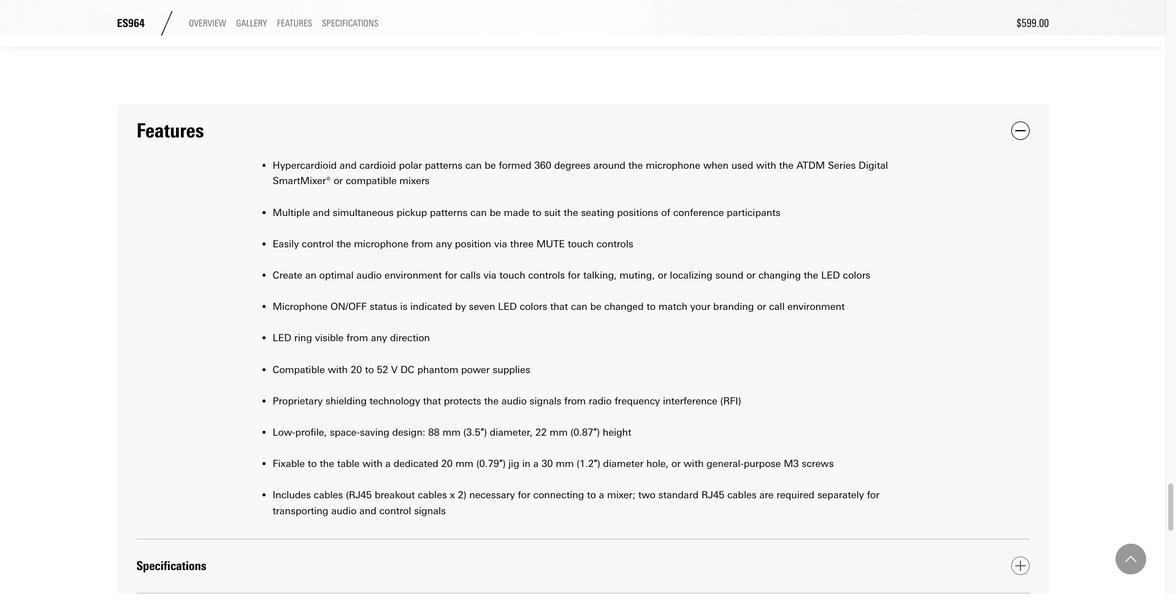 Task type: locate. For each thing, give the bounding box(es) containing it.
1 vertical spatial be
[[490, 207, 501, 218]]

led right seven at the left of the page
[[498, 301, 517, 313]]

2 vertical spatial led
[[273, 332, 292, 344]]

series
[[829, 159, 856, 171]]

2 horizontal spatial a
[[599, 489, 605, 501]]

control right easily at the top of the page
[[302, 238, 334, 250]]

be left made
[[490, 207, 501, 218]]

and down the (rj45
[[360, 505, 377, 517]]

1 vertical spatial control
[[380, 505, 412, 517]]

1 horizontal spatial environment
[[788, 301, 845, 313]]

88
[[429, 427, 440, 438]]

a left dedicated
[[386, 458, 391, 470]]

audio down the (rj45
[[332, 505, 357, 517]]

0 vertical spatial colors
[[844, 269, 871, 281]]

patterns up mixers
[[425, 159, 463, 171]]

protects
[[444, 395, 482, 407]]

led ring visible from any direction
[[273, 332, 430, 344]]

overview
[[189, 18, 227, 29]]

0 horizontal spatial colors
[[520, 301, 548, 313]]

2 vertical spatial and
[[360, 505, 377, 517]]

1 horizontal spatial a
[[534, 458, 539, 470]]

breakout
[[375, 489, 415, 501]]

1 vertical spatial and
[[313, 207, 330, 218]]

that
[[551, 301, 569, 313], [423, 395, 441, 407]]

controls
[[597, 238, 634, 250], [529, 269, 565, 281]]

led
[[822, 269, 841, 281], [498, 301, 517, 313], [273, 332, 292, 344]]

degrees
[[555, 159, 591, 171]]

0 horizontal spatial signals
[[414, 505, 446, 517]]

via left three
[[495, 238, 508, 250]]

52
[[377, 364, 389, 375]]

can left formed
[[466, 159, 482, 171]]

in
[[523, 458, 531, 470]]

touch right "mute"
[[568, 238, 594, 250]]

2 vertical spatial audio
[[332, 505, 357, 517]]

and inside 'hypercardioid and cardioid polar patterns can be formed 360 degrees around the microphone when used with the atdm series digital smartmixer® or compatible mixers'
[[340, 159, 357, 171]]

1 horizontal spatial signals
[[530, 395, 562, 407]]

the
[[629, 159, 643, 171], [780, 159, 794, 171], [564, 207, 579, 218], [337, 238, 351, 250], [804, 269, 819, 281], [484, 395, 499, 407], [320, 458, 335, 470]]

the right 'around'
[[629, 159, 643, 171]]

2 horizontal spatial led
[[822, 269, 841, 281]]

2 vertical spatial from
[[565, 395, 586, 407]]

0 horizontal spatial and
[[313, 207, 330, 218]]

0 vertical spatial touch
[[568, 238, 594, 250]]

can inside 'hypercardioid and cardioid polar patterns can be formed 360 degrees around the microphone when used with the atdm series digital smartmixer® or compatible mixers'
[[466, 159, 482, 171]]

1 vertical spatial via
[[484, 269, 497, 281]]

that down the "create an optimal audio environment for calls via touch controls for talking, muting, or localizing sound or changing the led colors" at the top of page
[[551, 301, 569, 313]]

can down the "create an optimal audio environment for calls via touch controls for talking, muting, or localizing sound or changing the led colors" at the top of page
[[571, 301, 588, 313]]

to left suit
[[533, 207, 542, 218]]

audio inside includes cables (rj45 breakout cables x 2) necessary for connecting to a mixer; two standard rj45 cables are required separately for transporting audio and control signals
[[332, 505, 357, 517]]

the right protects
[[484, 395, 499, 407]]

compatible
[[346, 175, 397, 187]]

1 horizontal spatial features
[[277, 18, 312, 29]]

audio down 'supplies'
[[502, 395, 527, 407]]

mm right 88
[[443, 427, 461, 438]]

with right used
[[757, 159, 777, 171]]

via right calls
[[484, 269, 497, 281]]

can up position
[[471, 207, 487, 218]]

1 horizontal spatial microphone
[[646, 159, 701, 171]]

any left position
[[436, 238, 452, 250]]

1 horizontal spatial touch
[[568, 238, 594, 250]]

$599.00
[[1017, 17, 1050, 30]]

1 horizontal spatial that
[[551, 301, 569, 313]]

be left changed
[[591, 301, 602, 313]]

via
[[495, 238, 508, 250], [484, 269, 497, 281]]

1 vertical spatial from
[[347, 332, 368, 344]]

0 vertical spatial signals
[[530, 395, 562, 407]]

compatible with 20 to 52 v dc phantom power supplies
[[273, 364, 531, 375]]

a right in
[[534, 458, 539, 470]]

2 cables from the left
[[418, 489, 447, 501]]

mixers
[[400, 175, 430, 187]]

1 vertical spatial that
[[423, 395, 441, 407]]

any
[[436, 238, 452, 250], [371, 332, 387, 344]]

0 horizontal spatial controls
[[529, 269, 565, 281]]

cables left x
[[418, 489, 447, 501]]

includes cables (rj45 breakout cables x 2) necessary for connecting to a mixer; two standard rj45 cables are required separately for transporting audio and control signals
[[273, 489, 880, 517]]

0 horizontal spatial led
[[273, 332, 292, 344]]

easily
[[273, 238, 299, 250]]

control
[[302, 238, 334, 250], [380, 505, 412, 517]]

standard
[[659, 489, 699, 501]]

divider line image
[[155, 11, 179, 36]]

a
[[386, 458, 391, 470], [534, 458, 539, 470], [599, 489, 605, 501]]

specifications
[[322, 18, 379, 29], [137, 559, 206, 573]]

0 vertical spatial via
[[495, 238, 508, 250]]

1 vertical spatial patterns
[[430, 207, 468, 218]]

signals down breakout
[[414, 505, 446, 517]]

0 vertical spatial 20
[[351, 364, 362, 375]]

to right fixable
[[308, 458, 317, 470]]

connecting
[[534, 489, 585, 501]]

profile,
[[296, 427, 327, 438]]

1 vertical spatial controls
[[529, 269, 565, 281]]

1 vertical spatial signals
[[414, 505, 446, 517]]

m3
[[784, 458, 800, 470]]

20 right dedicated
[[442, 458, 453, 470]]

controls down "mute"
[[529, 269, 565, 281]]

plus image
[[1015, 560, 1027, 571]]

led left ring
[[273, 332, 292, 344]]

from
[[412, 238, 433, 250], [347, 332, 368, 344], [565, 395, 586, 407]]

1 vertical spatial led
[[498, 301, 517, 313]]

0 vertical spatial controls
[[597, 238, 634, 250]]

0 horizontal spatial features
[[137, 119, 204, 143]]

2 horizontal spatial cables
[[728, 489, 757, 501]]

branding
[[714, 301, 755, 313]]

0 vertical spatial can
[[466, 159, 482, 171]]

1 horizontal spatial cables
[[418, 489, 447, 501]]

audio right optimal
[[357, 269, 382, 281]]

microphone down simultaneous
[[354, 238, 409, 250]]

and right multiple
[[313, 207, 330, 218]]

from left radio
[[565, 395, 586, 407]]

seating
[[581, 207, 615, 218]]

0 vertical spatial control
[[302, 238, 334, 250]]

2)
[[458, 489, 467, 501]]

0 horizontal spatial cables
[[314, 489, 343, 501]]

patterns for polar
[[425, 159, 463, 171]]

patterns up easily control the microphone from any position via three mute touch controls
[[430, 207, 468, 218]]

controls up talking,
[[597, 238, 634, 250]]

0 vertical spatial microphone
[[646, 159, 701, 171]]

environment up is
[[385, 269, 442, 281]]

20 left 52
[[351, 364, 362, 375]]

0 horizontal spatial control
[[302, 238, 334, 250]]

0 vertical spatial features
[[277, 18, 312, 29]]

any left direction
[[371, 332, 387, 344]]

mm right 30
[[556, 458, 574, 470]]

cables left the (rj45
[[314, 489, 343, 501]]

1 vertical spatial features
[[137, 119, 204, 143]]

signals
[[530, 395, 562, 407], [414, 505, 446, 517]]

22
[[536, 427, 547, 438]]

0 vertical spatial that
[[551, 301, 569, 313]]

control down breakout
[[380, 505, 412, 517]]

two
[[639, 489, 656, 501]]

(3.5″)
[[464, 427, 487, 438]]

from right visible
[[347, 332, 368, 344]]

mute
[[537, 238, 565, 250]]

0 vertical spatial from
[[412, 238, 433, 250]]

microphone left when
[[646, 159, 701, 171]]

to left 52
[[365, 364, 374, 375]]

0 vertical spatial audio
[[357, 269, 382, 281]]

arrow up image
[[1126, 554, 1137, 565]]

es964
[[117, 16, 145, 30]]

rj45
[[702, 489, 725, 501]]

via for touch
[[484, 269, 497, 281]]

touch down three
[[500, 269, 526, 281]]

the right suit
[[564, 207, 579, 218]]

to
[[533, 207, 542, 218], [647, 301, 656, 313], [365, 364, 374, 375], [308, 458, 317, 470], [587, 489, 597, 501]]

be
[[485, 159, 496, 171], [490, 207, 501, 218], [591, 301, 602, 313]]

2 vertical spatial be
[[591, 301, 602, 313]]

0 vertical spatial any
[[436, 238, 452, 250]]

0 horizontal spatial from
[[347, 332, 368, 344]]

create
[[273, 269, 303, 281]]

1 vertical spatial can
[[471, 207, 487, 218]]

1 horizontal spatial specifications
[[322, 18, 379, 29]]

signals up 22
[[530, 395, 562, 407]]

cables left are
[[728, 489, 757, 501]]

environment right call
[[788, 301, 845, 313]]

technology
[[370, 395, 421, 407]]

fixable
[[273, 458, 305, 470]]

1 horizontal spatial led
[[498, 301, 517, 313]]

ring
[[295, 332, 312, 344]]

be for made
[[490, 207, 501, 218]]

three
[[510, 238, 534, 250]]

made
[[504, 207, 530, 218]]

for right separately
[[868, 489, 880, 501]]

smartmixer®
[[273, 175, 331, 187]]

seven
[[469, 301, 496, 313]]

and
[[340, 159, 357, 171], [313, 207, 330, 218], [360, 505, 377, 517]]

1 horizontal spatial and
[[340, 159, 357, 171]]

0 vertical spatial be
[[485, 159, 496, 171]]

1 horizontal spatial colors
[[844, 269, 871, 281]]

a left mixer;
[[599, 489, 605, 501]]

0 horizontal spatial that
[[423, 395, 441, 407]]

1 vertical spatial any
[[371, 332, 387, 344]]

to left mixer;
[[587, 489, 597, 501]]

or left call
[[757, 301, 767, 313]]

or right hole,
[[672, 458, 681, 470]]

from down 'pickup' at left top
[[412, 238, 433, 250]]

interference
[[663, 395, 718, 407]]

multiple and simultaneous pickup patterns can be made to suit the seating positions of conference participants
[[273, 207, 784, 218]]

hole,
[[647, 458, 669, 470]]

2 horizontal spatial and
[[360, 505, 377, 517]]

with inside 'hypercardioid and cardioid polar patterns can be formed 360 degrees around the microphone when used with the atdm series digital smartmixer® or compatible mixers'
[[757, 159, 777, 171]]

(rfi)
[[721, 395, 742, 407]]

can for made
[[471, 207, 487, 218]]

or left the compatible
[[334, 175, 343, 187]]

screws
[[802, 458, 835, 470]]

0 vertical spatial patterns
[[425, 159, 463, 171]]

3 cables from the left
[[728, 489, 757, 501]]

required
[[777, 489, 815, 501]]

20
[[351, 364, 362, 375], [442, 458, 453, 470]]

mm left (0.79″)
[[456, 458, 474, 470]]

suit
[[545, 207, 561, 218]]

muting,
[[620, 269, 655, 281]]

0 horizontal spatial touch
[[500, 269, 526, 281]]

that left protects
[[423, 395, 441, 407]]

and up the compatible
[[340, 159, 357, 171]]

1 vertical spatial 20
[[442, 458, 453, 470]]

microphone
[[273, 301, 328, 313]]

led right the changing
[[822, 269, 841, 281]]

audio
[[357, 269, 382, 281], [502, 395, 527, 407], [332, 505, 357, 517]]

be inside 'hypercardioid and cardioid polar patterns can be formed 360 degrees around the microphone when used with the atdm series digital smartmixer® or compatible mixers'
[[485, 159, 496, 171]]

(rj45
[[346, 489, 372, 501]]

0 vertical spatial and
[[340, 159, 357, 171]]

1 vertical spatial microphone
[[354, 238, 409, 250]]

v
[[391, 364, 398, 375]]

used
[[732, 159, 754, 171]]

patterns inside 'hypercardioid and cardioid polar patterns can be formed 360 degrees around the microphone when used with the atdm series digital smartmixer® or compatible mixers'
[[425, 159, 463, 171]]

0 horizontal spatial specifications
[[137, 559, 206, 573]]

be left formed
[[485, 159, 496, 171]]

or right muting,
[[658, 269, 668, 281]]

1 horizontal spatial control
[[380, 505, 412, 517]]

0 vertical spatial led
[[822, 269, 841, 281]]

multiple
[[273, 207, 310, 218]]

participants
[[727, 207, 781, 218]]

0 horizontal spatial environment
[[385, 269, 442, 281]]

includes
[[273, 489, 311, 501]]



Task type: describe. For each thing, give the bounding box(es) containing it.
sound
[[716, 269, 744, 281]]

to inside includes cables (rj45 breakout cables x 2) necessary for connecting to a mixer; two standard rj45 cables are required separately for transporting audio and control signals
[[587, 489, 597, 501]]

or inside 'hypercardioid and cardioid polar patterns can be formed 360 degrees around the microphone when used with the atdm series digital smartmixer® or compatible mixers'
[[334, 175, 343, 187]]

with right table
[[363, 458, 383, 470]]

for left talking,
[[568, 269, 581, 281]]

supplies
[[493, 364, 531, 375]]

on/off
[[331, 301, 367, 313]]

purpose
[[744, 458, 781, 470]]

conference
[[674, 207, 724, 218]]

signals inside includes cables (rj45 breakout cables x 2) necessary for connecting to a mixer; two standard rj45 cables are required separately for transporting audio and control signals
[[414, 505, 446, 517]]

positions
[[618, 207, 659, 218]]

necessary
[[470, 489, 515, 501]]

360
[[535, 159, 552, 171]]

1 vertical spatial audio
[[502, 395, 527, 407]]

0 vertical spatial environment
[[385, 269, 442, 281]]

and for simultaneous
[[313, 207, 330, 218]]

saving
[[360, 427, 390, 438]]

the right the changing
[[804, 269, 819, 281]]

proprietary shielding technology that protects the audio signals from radio frequency interference (rfi)
[[273, 395, 742, 407]]

frequency
[[615, 395, 661, 407]]

indicated
[[411, 301, 453, 313]]

is
[[400, 301, 408, 313]]

low-
[[273, 427, 296, 438]]

low-profile, space-saving design: 88 mm (3.5″) diameter, 22 mm (0.87″) height
[[273, 427, 632, 438]]

a inside includes cables (rj45 breakout cables x 2) necessary for connecting to a mixer; two standard rj45 cables are required separately for transporting audio and control signals
[[599, 489, 605, 501]]

talking,
[[584, 269, 617, 281]]

are
[[760, 489, 774, 501]]

calls
[[460, 269, 481, 281]]

digital
[[859, 159, 889, 171]]

1 horizontal spatial controls
[[597, 238, 634, 250]]

microphone on/off status is indicated by seven led colors that can be changed to match your branding or call environment
[[273, 301, 845, 313]]

can for formed
[[466, 159, 482, 171]]

easily control the microphone from any position via three mute touch controls
[[273, 238, 634, 250]]

fixable to the table with a dedicated 20 mm (0.79″) jig in a 30 mm (1.2″) diameter hole, or with general-purpose m3 screws
[[273, 458, 835, 470]]

1 vertical spatial touch
[[500, 269, 526, 281]]

x
[[450, 489, 455, 501]]

1 vertical spatial environment
[[788, 301, 845, 313]]

direction
[[390, 332, 430, 344]]

create an optimal audio environment for calls via touch controls for talking, muting, or localizing sound or changing the led colors
[[273, 269, 871, 281]]

an
[[305, 269, 317, 281]]

30
[[542, 458, 553, 470]]

cardioid
[[360, 159, 396, 171]]

dedicated
[[394, 458, 439, 470]]

or right sound
[[747, 269, 756, 281]]

changing
[[759, 269, 802, 281]]

design:
[[393, 427, 426, 438]]

hypercardioid and cardioid polar patterns can be formed 360 degrees around the microphone when used with the atdm series digital smartmixer® or compatible mixers
[[273, 159, 889, 187]]

2 vertical spatial can
[[571, 301, 588, 313]]

dc
[[401, 364, 415, 375]]

1 vertical spatial specifications
[[137, 559, 206, 573]]

jig
[[509, 458, 520, 470]]

power
[[462, 364, 490, 375]]

minus image
[[1015, 125, 1027, 136]]

0 horizontal spatial any
[[371, 332, 387, 344]]

the left table
[[320, 458, 335, 470]]

diameter
[[604, 458, 644, 470]]

around
[[594, 159, 626, 171]]

for left calls
[[445, 269, 458, 281]]

0 vertical spatial specifications
[[322, 18, 379, 29]]

microphone inside 'hypercardioid and cardioid polar patterns can be formed 360 degrees around the microphone when used with the atdm series digital smartmixer® or compatible mixers'
[[646, 159, 701, 171]]

via for three
[[495, 238, 508, 250]]

mixer;
[[608, 489, 636, 501]]

diameter,
[[490, 427, 533, 438]]

call
[[770, 301, 785, 313]]

and for cardioid
[[340, 159, 357, 171]]

the left the atdm
[[780, 159, 794, 171]]

optimal
[[319, 269, 354, 281]]

1 horizontal spatial 20
[[442, 458, 453, 470]]

height
[[603, 427, 632, 438]]

general-
[[707, 458, 744, 470]]

mm right 22
[[550, 427, 568, 438]]

1 horizontal spatial from
[[412, 238, 433, 250]]

gallery
[[236, 18, 267, 29]]

control inside includes cables (rj45 breakout cables x 2) necessary for connecting to a mixer; two standard rj45 cables are required separately for transporting audio and control signals
[[380, 505, 412, 517]]

space-
[[330, 427, 360, 438]]

separately
[[818, 489, 865, 501]]

with up shielding
[[328, 364, 348, 375]]

(0.87″)
[[571, 427, 600, 438]]

phantom
[[418, 364, 459, 375]]

1 cables from the left
[[314, 489, 343, 501]]

to left match
[[647, 301, 656, 313]]

status
[[370, 301, 398, 313]]

for down in
[[518, 489, 531, 501]]

0 horizontal spatial a
[[386, 458, 391, 470]]

formed
[[499, 159, 532, 171]]

your
[[691, 301, 711, 313]]

0 horizontal spatial 20
[[351, 364, 362, 375]]

with left the general-
[[684, 458, 704, 470]]

1 horizontal spatial any
[[436, 238, 452, 250]]

proprietary
[[273, 395, 323, 407]]

visible
[[315, 332, 344, 344]]

position
[[455, 238, 492, 250]]

the up optimal
[[337, 238, 351, 250]]

be for formed
[[485, 159, 496, 171]]

1 vertical spatial colors
[[520, 301, 548, 313]]

0 horizontal spatial microphone
[[354, 238, 409, 250]]

by
[[455, 301, 466, 313]]

simultaneous
[[333, 207, 394, 218]]

(0.79″)
[[477, 458, 506, 470]]

pickup
[[397, 207, 427, 218]]

2 horizontal spatial from
[[565, 395, 586, 407]]

hypercardioid
[[273, 159, 337, 171]]

when
[[704, 159, 729, 171]]

(1.2″)
[[577, 458, 601, 470]]

shielding
[[326, 395, 367, 407]]

polar
[[399, 159, 422, 171]]

patterns for pickup
[[430, 207, 468, 218]]

and inside includes cables (rj45 breakout cables x 2) necessary for connecting to a mixer; two standard rj45 cables are required separately for transporting audio and control signals
[[360, 505, 377, 517]]



Task type: vqa. For each thing, say whether or not it's contained in the screenshot.
bottommost control
yes



